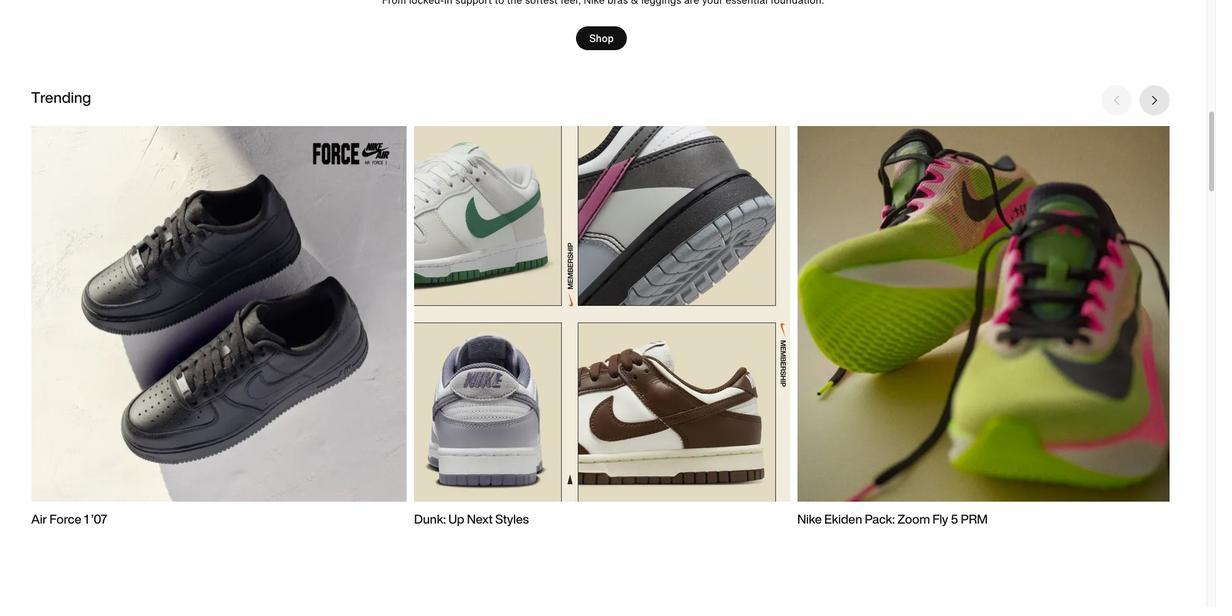 Task type: locate. For each thing, give the bounding box(es) containing it.
nike. just do it image
[[31, 126, 407, 528], [414, 126, 790, 528], [798, 126, 1174, 528]]

air
[[31, 510, 47, 528]]

zoom
[[898, 510, 931, 528]]

1
[[84, 510, 89, 528]]

2 nike. just do it image from the left
[[414, 126, 790, 528]]

nike. just do it image containing air force 1 '07
[[31, 126, 407, 528]]

0 horizontal spatial nike. just do it image
[[31, 126, 407, 528]]

3 nike. just do it image from the left
[[798, 126, 1174, 528]]

nike. just do it image containing dunk: up next styles
[[414, 126, 790, 528]]

'07
[[91, 510, 107, 528]]

pack:
[[865, 510, 895, 528]]

air force 1 '07
[[31, 510, 107, 528]]

fly
[[933, 510, 949, 528]]

menu bar
[[213, 0, 994, 3]]

5
[[951, 510, 959, 528]]

1 nike. just do it image from the left
[[31, 126, 407, 528]]

force
[[50, 510, 81, 528]]

next
[[467, 510, 493, 528]]

1 horizontal spatial nike. just do it image
[[414, 126, 790, 528]]

nike ekiden pack:  zoom fly 5 prm
[[798, 510, 988, 528]]

styles
[[496, 510, 529, 528]]

2 horizontal spatial nike. just do it image
[[798, 126, 1174, 528]]

prm
[[961, 510, 988, 528]]



Task type: vqa. For each thing, say whether or not it's contained in the screenshot.
'Dunk:'
yes



Task type: describe. For each thing, give the bounding box(es) containing it.
shop
[[589, 31, 614, 46]]

shop link
[[576, 27, 627, 50]]

nike. just do it image containing nike ekiden pack:  zoom fly 5 prm
[[798, 126, 1174, 528]]

dunk:
[[414, 510, 446, 528]]

nike
[[798, 510, 822, 528]]

trending
[[31, 86, 91, 109]]

ekiden
[[825, 510, 863, 528]]

dunk: up next styles
[[414, 510, 529, 528]]

up
[[449, 510, 465, 528]]



